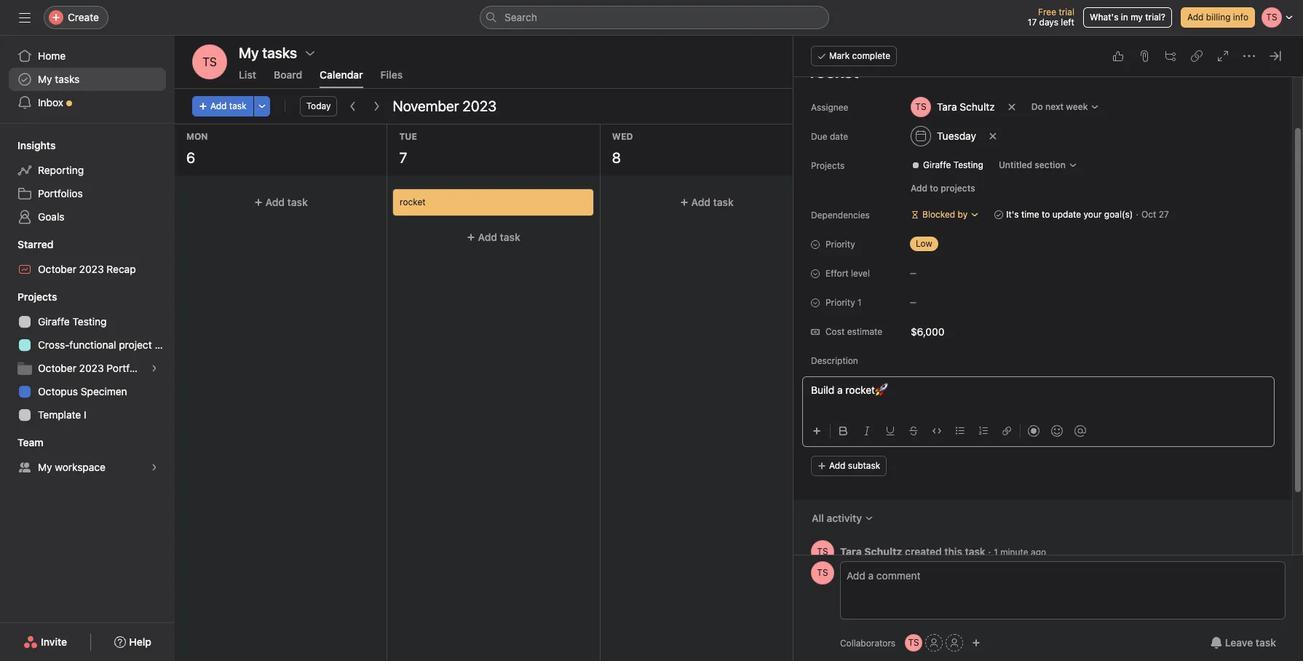 Task type: vqa. For each thing, say whether or not it's contained in the screenshot.
rocket
yes



Task type: locate. For each thing, give the bounding box(es) containing it.
numbered list image
[[979, 427, 988, 435]]

trial?
[[1145, 12, 1166, 23]]

0 vertical spatial 1
[[858, 297, 862, 308]]

add or remove collaborators image
[[972, 639, 981, 647]]

1 right ·
[[994, 546, 998, 557]]

giraffe testing inside main content
[[923, 159, 984, 170]]

my
[[38, 73, 52, 85], [38, 461, 52, 473]]

giraffe testing link up add to projects
[[906, 158, 989, 173]]

portfolios link
[[9, 182, 166, 205]]

1 vertical spatial schultz
[[864, 545, 902, 557]]

giraffe testing up 'cross-'
[[38, 315, 107, 328]]

1 priority from the top
[[826, 239, 855, 250]]

remove assignee image
[[1007, 103, 1016, 111]]

starred
[[17, 238, 53, 250]]

october down starred
[[38, 263, 76, 275]]

today button
[[300, 96, 337, 116]]

mark complete button
[[811, 46, 897, 66]]

description
[[811, 355, 858, 366]]

template
[[38, 408, 81, 421]]

2 vertical spatial 2023
[[79, 362, 104, 374]]

tara
[[937, 100, 957, 113], [840, 545, 862, 557]]

search button
[[480, 6, 829, 29]]

oct 27
[[1142, 209, 1169, 220]]

template i link
[[9, 403, 166, 427]]

october for october 2023 recap
[[38, 263, 76, 275]]

rocket dialog
[[794, 14, 1303, 661]]

2023 down cross-functional project plan link
[[79, 362, 104, 374]]

testing up projects
[[954, 159, 984, 170]]

1 horizontal spatial giraffe
[[923, 159, 951, 170]]

a
[[837, 384, 843, 396]]

low button
[[904, 234, 992, 254]]

1 vertical spatial —
[[910, 298, 917, 307]]

1 down level
[[858, 297, 862, 308]]

0 vertical spatial my
[[38, 73, 52, 85]]

1 horizontal spatial projects
[[811, 160, 845, 171]]

1 horizontal spatial to
[[1042, 209, 1050, 220]]

october inside october 2023 portfolio 'link'
[[38, 362, 76, 374]]

insights element
[[0, 133, 175, 232]]

activity
[[827, 512, 862, 524]]

hide sidebar image
[[19, 12, 31, 23]]

tara down activity
[[840, 545, 862, 557]]

subtask
[[848, 460, 880, 471]]

0 horizontal spatial schultz
[[864, 545, 902, 557]]

1 vertical spatial 2023
[[79, 263, 104, 275]]

2023 inside the starred element
[[79, 263, 104, 275]]

2023 for october 2023 portfolio
[[79, 362, 104, 374]]

all activity button
[[802, 505, 883, 531]]

projects up 'cross-'
[[17, 290, 57, 303]]

my down team
[[38, 461, 52, 473]]

—
[[910, 269, 917, 277], [910, 298, 917, 307]]

0 horizontal spatial projects
[[17, 290, 57, 303]]

0 horizontal spatial giraffe
[[38, 315, 70, 328]]

1 vertical spatial to
[[1042, 209, 1050, 220]]

leave
[[1225, 636, 1253, 649]]

— down — popup button
[[910, 298, 917, 307]]

by
[[958, 209, 968, 220]]

sun
[[1277, 131, 1296, 142]]

0 horizontal spatial tara
[[840, 545, 862, 557]]

what's in my trial? button
[[1083, 7, 1172, 28]]

emoji image
[[1051, 425, 1063, 437]]

octopus specimen
[[38, 385, 127, 398]]

files
[[381, 68, 403, 81]]

0 horizontal spatial giraffe testing
[[38, 315, 107, 328]]

2023 left the recap
[[79, 263, 104, 275]]

to right time
[[1042, 209, 1050, 220]]

2 october from the top
[[38, 362, 76, 374]]

tara inside dropdown button
[[937, 100, 957, 113]]

more actions image
[[257, 102, 266, 111]]

schultz up 'clear due date' icon
[[960, 100, 995, 113]]

main content
[[794, 14, 1292, 633]]

Cost estimate text field
[[904, 318, 1079, 344]]

my workspace
[[38, 461, 106, 473]]

to left projects
[[930, 183, 939, 194]]

ts button
[[192, 44, 227, 79], [811, 540, 834, 564], [811, 561, 834, 585], [905, 634, 923, 652]]

see details, october 2023 portfolio image
[[150, 364, 159, 373]]

october up octopus
[[38, 362, 76, 374]]

1 vertical spatial 1
[[994, 546, 998, 557]]

show options image
[[304, 47, 316, 59]]

all
[[812, 512, 824, 524]]

next
[[1045, 101, 1064, 112]]

rocket
[[400, 197, 426, 207]]

testing
[[954, 159, 984, 170], [72, 315, 107, 328]]

previous week image
[[348, 100, 359, 112]]

my tasks link
[[9, 68, 166, 91]]

1 horizontal spatial testing
[[954, 159, 984, 170]]

close details image
[[1270, 50, 1281, 62]]

workspace
[[55, 461, 106, 473]]

testing inside projects 'element'
[[72, 315, 107, 328]]

next week image
[[371, 100, 383, 112]]

0 vertical spatial projects
[[811, 160, 845, 171]]

schultz inside dropdown button
[[960, 100, 995, 113]]

toolbar
[[807, 414, 1275, 447]]

testing up functional
[[72, 315, 107, 328]]

task inside button
[[1256, 636, 1276, 649]]

1 horizontal spatial tara
[[937, 100, 957, 113]]

add subtask image
[[1165, 50, 1177, 62]]

1 vertical spatial priority
[[826, 297, 855, 308]]

0 vertical spatial tara
[[937, 100, 957, 113]]

giraffe testing link up functional
[[9, 310, 166, 333]]

cost estimate
[[826, 326, 883, 337]]

full screen image
[[1217, 50, 1229, 62]]

0 vertical spatial october
[[38, 263, 76, 275]]

main content containing tara schultz
[[794, 14, 1292, 633]]

17
[[1028, 17, 1037, 28]]

my workspace link
[[9, 456, 166, 479]]

insert an object image
[[813, 427, 821, 435]]

— for effort level
[[910, 269, 917, 277]]

oct
[[1142, 209, 1156, 220]]

level
[[851, 268, 870, 279]]

teams element
[[0, 430, 175, 482]]

2 priority from the top
[[826, 297, 855, 308]]

giraffe testing up projects
[[923, 159, 984, 170]]

2 my from the top
[[38, 461, 52, 473]]

low
[[916, 238, 932, 249]]

untitled section button
[[992, 155, 1084, 175]]

insights button
[[0, 138, 56, 153]]

1 vertical spatial giraffe testing
[[38, 315, 107, 328]]

cross-functional project plan link
[[9, 333, 175, 357]]

bold image
[[839, 427, 848, 435]]

— inside — popup button
[[910, 269, 917, 277]]

0 vertical spatial giraffe testing
[[923, 159, 984, 170]]

tasks
[[55, 73, 80, 85]]

tara for tara schultz
[[937, 100, 957, 113]]

1 vertical spatial october
[[38, 362, 76, 374]]

my for my tasks
[[38, 73, 52, 85]]

projects down the due date in the top right of the page
[[811, 160, 845, 171]]

my
[[1131, 12, 1143, 23]]

my for my workspace
[[38, 461, 52, 473]]

0 vertical spatial schultz
[[960, 100, 995, 113]]

link image
[[1003, 427, 1011, 435]]

2023 inside 'link'
[[79, 362, 104, 374]]

0 vertical spatial priority
[[826, 239, 855, 250]]

plan
[[155, 339, 175, 351]]

2 — from the top
[[910, 298, 917, 307]]

— down low at the top of the page
[[910, 269, 917, 277]]

0 vertical spatial to
[[930, 183, 939, 194]]

ago
[[1031, 546, 1046, 557]]

0 horizontal spatial 1
[[858, 297, 862, 308]]

board link
[[274, 68, 302, 88]]

1 vertical spatial giraffe
[[38, 315, 70, 328]]

giraffe up add to projects
[[923, 159, 951, 170]]

attachments: add a file to this task, rocket image
[[1139, 50, 1150, 62]]

all activity
[[812, 512, 862, 524]]

do next week
[[1031, 101, 1088, 112]]

team button
[[0, 435, 43, 450]]

my inside global element
[[38, 73, 52, 85]]

1 horizontal spatial giraffe testing
[[923, 159, 984, 170]]

search list box
[[480, 6, 829, 29]]

priority for priority
[[826, 239, 855, 250]]

— inside — dropdown button
[[910, 298, 917, 307]]

help button
[[105, 629, 161, 655]]

1 vertical spatial tara
[[840, 545, 862, 557]]

my tasks
[[239, 44, 297, 61]]

add task
[[210, 100, 247, 111], [265, 196, 308, 208], [691, 196, 734, 208], [904, 196, 947, 208], [478, 231, 521, 243]]

october 2023 portfolio
[[38, 362, 146, 374]]

add inside 'button'
[[911, 183, 928, 194]]

0 vertical spatial giraffe
[[923, 159, 951, 170]]

tara schultz created this task · 1 minute ago
[[840, 545, 1046, 557]]

1 horizontal spatial giraffe testing link
[[906, 158, 989, 173]]

tara up tuesday dropdown button
[[937, 100, 957, 113]]

main content inside rocket dialog
[[794, 14, 1292, 633]]

my left the "tasks" on the left of page
[[38, 73, 52, 85]]

schultz left created in the bottom right of the page
[[864, 545, 902, 557]]

blocked by button
[[904, 205, 986, 225]]

october for october 2023 portfolio
[[38, 362, 76, 374]]

october inside october 2023 recap link
[[38, 263, 76, 275]]

1 horizontal spatial schultz
[[960, 100, 995, 113]]

insights
[[17, 139, 56, 151]]

october 2023 recap link
[[9, 258, 166, 281]]

0 vertical spatial giraffe testing link
[[906, 158, 989, 173]]

1 vertical spatial projects
[[17, 290, 57, 303]]

leave task button
[[1201, 630, 1286, 656]]

projects inside 'dropdown button'
[[17, 290, 57, 303]]

priority down the dependencies
[[826, 239, 855, 250]]

0 horizontal spatial testing
[[72, 315, 107, 328]]

your
[[1084, 209, 1102, 220]]

board
[[274, 68, 302, 81]]

1 october from the top
[[38, 263, 76, 275]]

portfolio
[[107, 362, 146, 374]]

copy task link image
[[1191, 50, 1203, 62]]

0 horizontal spatial giraffe testing link
[[9, 310, 166, 333]]

tara for tara schultz created this task · 1 minute ago
[[840, 545, 862, 557]]

1 my from the top
[[38, 73, 52, 85]]

1 — from the top
[[910, 269, 917, 277]]

0 horizontal spatial to
[[930, 183, 939, 194]]

0 vertical spatial testing
[[954, 159, 984, 170]]

priority down effort at the top of page
[[826, 297, 855, 308]]

add subtask
[[829, 460, 880, 471]]

add inside button
[[1187, 12, 1204, 23]]

thu 9
[[825, 131, 844, 166]]

global element
[[0, 36, 175, 123]]

0 vertical spatial —
[[910, 269, 917, 277]]

do
[[1031, 101, 1043, 112]]

search
[[505, 11, 537, 23]]

code image
[[933, 427, 941, 435]]

i
[[84, 408, 86, 421]]

1 vertical spatial giraffe testing link
[[9, 310, 166, 333]]

week
[[1066, 101, 1088, 112]]

2023 right november
[[463, 98, 497, 114]]

2023 for october 2023 recap
[[79, 263, 104, 275]]

time
[[1021, 209, 1039, 220]]

1 horizontal spatial 1
[[994, 546, 998, 557]]

giraffe up 'cross-'
[[38, 315, 70, 328]]

my inside teams element
[[38, 461, 52, 473]]

1 vertical spatial testing
[[72, 315, 107, 328]]

1 vertical spatial my
[[38, 461, 52, 473]]

priority
[[826, 239, 855, 250], [826, 297, 855, 308]]

cost
[[826, 326, 845, 337]]

0 vertical spatial 2023
[[463, 98, 497, 114]]

projects
[[811, 160, 845, 171], [17, 290, 57, 303]]

do next week button
[[1025, 97, 1106, 117]]



Task type: describe. For each thing, give the bounding box(es) containing it.
tara schultz button
[[904, 94, 1002, 120]]

italics image
[[863, 427, 871, 435]]

priority for priority 1
[[826, 297, 855, 308]]

task inside main content
[[965, 545, 986, 557]]

due
[[811, 131, 827, 142]]

dependencies
[[811, 210, 870, 221]]

build
[[811, 384, 835, 396]]

·
[[988, 545, 991, 557]]

bulleted list image
[[956, 427, 965, 435]]

— for priority 1
[[910, 298, 917, 307]]

untitled
[[999, 159, 1032, 170]]

2023 for november 2023
[[463, 98, 497, 114]]

ts button inside main content
[[811, 540, 834, 564]]

it's
[[1006, 209, 1019, 220]]

list link
[[239, 68, 256, 88]]

starred element
[[0, 232, 175, 284]]

clear due date image
[[989, 132, 997, 141]]

projects inside main content
[[811, 160, 845, 171]]

underline image
[[886, 427, 895, 435]]

see details, my workspace image
[[150, 463, 159, 472]]

reporting
[[38, 164, 84, 176]]

toolbar inside main content
[[807, 414, 1275, 447]]

project
[[119, 339, 152, 351]]

home
[[38, 50, 66, 62]]

testing inside main content
[[954, 159, 984, 170]]

projects button
[[0, 290, 57, 304]]

add to projects
[[911, 183, 975, 194]]

info
[[1233, 12, 1249, 23]]

collaborators
[[840, 637, 896, 648]]

date
[[830, 131, 848, 142]]

my tasks
[[38, 73, 80, 85]]

giraffe inside projects 'element'
[[38, 315, 70, 328]]

add to projects button
[[904, 178, 982, 199]]

blocked by
[[922, 209, 968, 220]]

mon
[[186, 131, 208, 142]]

estimate
[[847, 326, 883, 337]]

recap
[[107, 263, 136, 275]]

functional
[[69, 339, 116, 351]]

wed
[[612, 131, 633, 142]]

trial
[[1059, 7, 1075, 17]]

schultz for tara schultz
[[960, 100, 995, 113]]

list
[[239, 68, 256, 81]]

rocket🚀
[[846, 384, 888, 396]]

projects element
[[0, 284, 175, 430]]

tara schultz link
[[840, 545, 902, 557]]

7
[[399, 149, 407, 166]]

mon 6
[[186, 131, 208, 166]]

octopus specimen link
[[9, 380, 166, 403]]

— button
[[904, 292, 992, 312]]

leave task
[[1225, 636, 1276, 649]]

effort level
[[826, 268, 870, 279]]

files link
[[381, 68, 403, 88]]

inbox
[[38, 96, 63, 108]]

update
[[1053, 209, 1081, 220]]

more actions for this task image
[[1244, 50, 1255, 62]]

tue
[[399, 131, 417, 142]]

untitled section
[[999, 159, 1066, 170]]

help
[[129, 636, 151, 648]]

goals
[[38, 210, 64, 223]]

effort
[[826, 268, 849, 279]]

giraffe testing inside projects 'element'
[[38, 315, 107, 328]]

section
[[1035, 159, 1066, 170]]

to inside 'button'
[[930, 183, 939, 194]]

add inside button
[[829, 460, 846, 471]]

in
[[1121, 12, 1128, 23]]

complete
[[852, 50, 891, 61]]

12
[[1277, 149, 1292, 166]]

reporting link
[[9, 159, 166, 182]]

record a video image
[[1028, 425, 1040, 437]]

november
[[393, 98, 459, 114]]

calendar link
[[320, 68, 363, 88]]

what's in my trial?
[[1090, 12, 1166, 23]]

27
[[1159, 209, 1169, 220]]

october 2023 recap
[[38, 263, 136, 275]]

schultz for tara schultz created this task · 1 minute ago
[[864, 545, 902, 557]]

1 inside tara schultz created this task · 1 minute ago
[[994, 546, 998, 557]]

due date
[[811, 131, 848, 142]]

created
[[905, 545, 942, 557]]

tuesday
[[937, 130, 976, 142]]

create
[[68, 11, 99, 23]]

cross-
[[38, 339, 69, 351]]

sun 12
[[1277, 131, 1296, 166]]

october 2023 portfolio link
[[9, 357, 166, 380]]

thu
[[825, 131, 844, 142]]

giraffe testing link inside main content
[[906, 158, 989, 173]]

this
[[945, 545, 962, 557]]

0 likes. click to like this task image
[[1112, 50, 1124, 62]]

wed 8
[[612, 131, 633, 166]]

projects
[[941, 183, 975, 194]]

specimen
[[81, 385, 127, 398]]

giraffe inside main content
[[923, 159, 951, 170]]

octopus
[[38, 385, 78, 398]]

build a rocket🚀
[[811, 384, 888, 396]]

6
[[186, 149, 195, 166]]

left
[[1061, 17, 1075, 28]]

assignee
[[811, 102, 848, 113]]

at mention image
[[1075, 425, 1086, 437]]

strikethrough image
[[909, 427, 918, 435]]

mark
[[829, 50, 850, 61]]

9
[[825, 149, 834, 166]]

cross-functional project plan
[[38, 339, 175, 351]]

add subtask button
[[811, 456, 887, 476]]

goals link
[[9, 205, 166, 229]]



